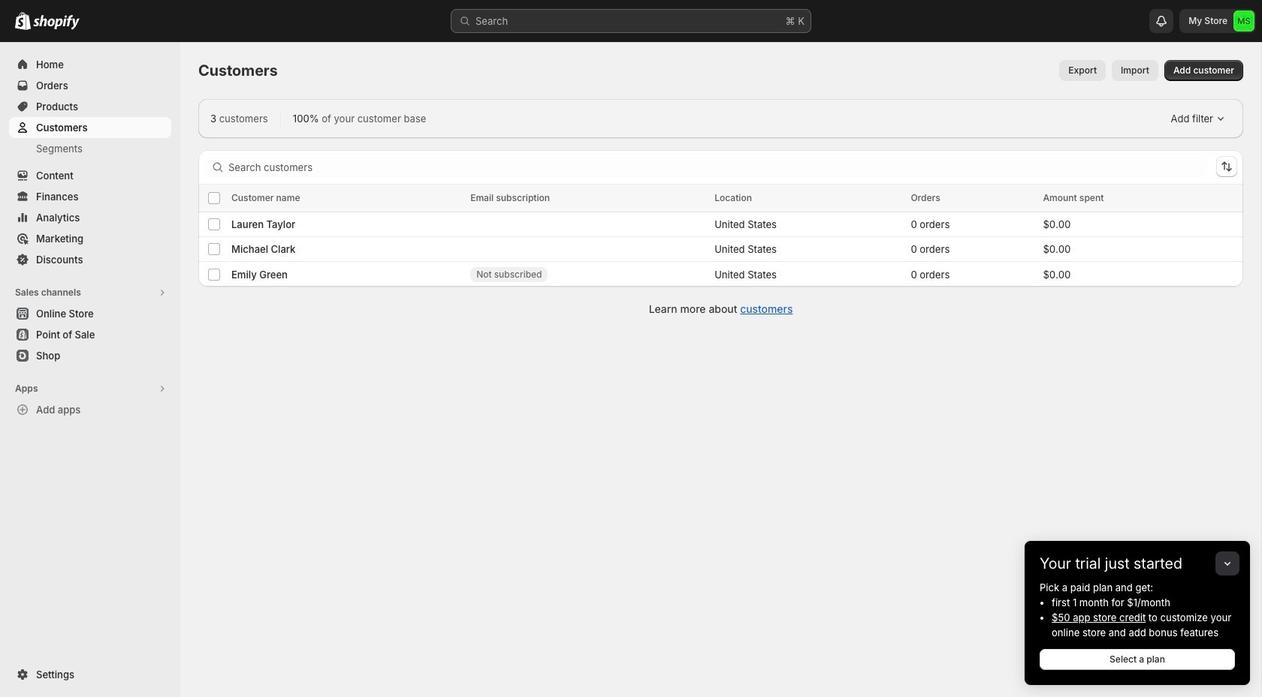 Task type: locate. For each thing, give the bounding box(es) containing it.
my store image
[[1233, 11, 1255, 32]]

shopify image
[[33, 15, 80, 30]]



Task type: vqa. For each thing, say whether or not it's contained in the screenshot.
the left Start
no



Task type: describe. For each thing, give the bounding box(es) containing it.
Search customers text field
[[228, 157, 1207, 178]]

shopify image
[[15, 12, 31, 30]]



